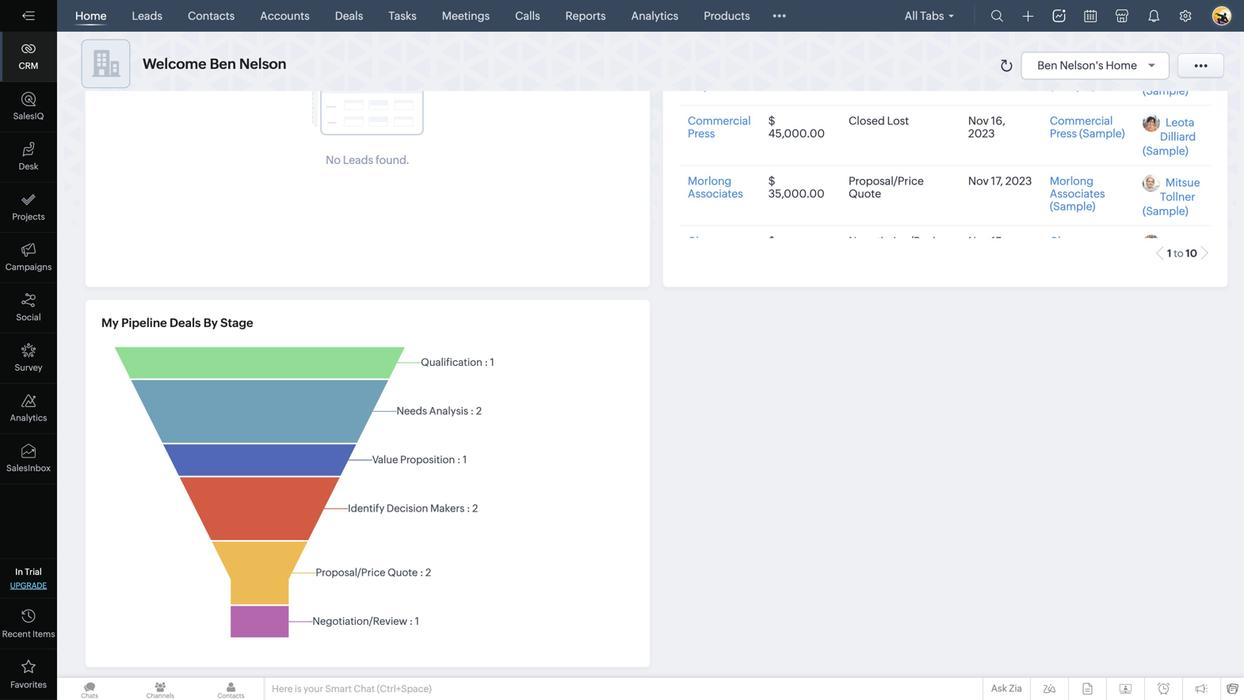 Task type: locate. For each thing, give the bounding box(es) containing it.
analytics link
[[625, 0, 685, 32], [0, 384, 57, 434]]

tasks link
[[382, 0, 423, 32]]

home
[[75, 10, 107, 22]]

sales motivator image
[[1053, 10, 1065, 22]]

salesiq
[[13, 111, 44, 121]]

social link
[[0, 283, 57, 334]]

contacts image
[[198, 678, 264, 701]]

in
[[15, 567, 23, 577]]

here
[[272, 684, 293, 695]]

0 vertical spatial analytics
[[631, 10, 679, 22]]

all
[[905, 10, 918, 22]]

1 vertical spatial analytics
[[10, 413, 47, 423]]

leads link
[[126, 0, 169, 32]]

analytics
[[631, 10, 679, 22], [10, 413, 47, 423]]

tasks
[[389, 10, 417, 22]]

leads
[[132, 10, 162, 22]]

quick actions image
[[1023, 11, 1034, 22]]

survey link
[[0, 334, 57, 384]]

accounts
[[260, 10, 310, 22]]

salesiq link
[[0, 82, 57, 132]]

analytics link down survey
[[0, 384, 57, 434]]

projects link
[[0, 183, 57, 233]]

configure settings image
[[1179, 10, 1192, 22]]

survey
[[15, 363, 42, 373]]

analytics right 'reports'
[[631, 10, 679, 22]]

in trial upgrade
[[10, 567, 47, 590]]

smart
[[325, 684, 352, 695]]

social
[[16, 313, 41, 323]]

0 horizontal spatial analytics link
[[0, 384, 57, 434]]

channels image
[[128, 678, 193, 701]]

chats image
[[57, 678, 122, 701]]

1 vertical spatial analytics link
[[0, 384, 57, 434]]

analytics link right 'reports'
[[625, 0, 685, 32]]

0 vertical spatial analytics link
[[625, 0, 685, 32]]

favorites
[[10, 680, 47, 690]]

1 horizontal spatial analytics link
[[625, 0, 685, 32]]

analytics up salesinbox link
[[10, 413, 47, 423]]

campaigns
[[5, 262, 52, 272]]

notifications image
[[1148, 10, 1160, 22]]

1 horizontal spatial analytics
[[631, 10, 679, 22]]

meetings
[[442, 10, 490, 22]]



Task type: describe. For each thing, give the bounding box(es) containing it.
campaigns link
[[0, 233, 57, 283]]

zia
[[1009, 684, 1022, 694]]

is
[[295, 684, 302, 695]]

all tabs
[[905, 10, 944, 22]]

crm link
[[0, 32, 57, 82]]

calls link
[[509, 0, 547, 32]]

products
[[704, 10, 750, 22]]

recent
[[2, 630, 31, 640]]

desk link
[[0, 132, 57, 183]]

ask zia
[[991, 684, 1022, 694]]

your
[[304, 684, 323, 695]]

reports link
[[559, 0, 612, 32]]

meetings link
[[436, 0, 496, 32]]

items
[[33, 630, 55, 640]]

trial
[[25, 567, 42, 577]]

salesinbox link
[[0, 434, 57, 485]]

home link
[[69, 0, 113, 32]]

projects
[[12, 212, 45, 222]]

calendar image
[[1085, 10, 1097, 22]]

products link
[[698, 0, 757, 32]]

here is your smart chat (ctrl+space)
[[272, 684, 432, 695]]

ask
[[991, 684, 1007, 694]]

crm
[[19, 61, 38, 71]]

contacts link
[[181, 0, 241, 32]]

deals
[[335, 10, 363, 22]]

reports
[[566, 10, 606, 22]]

upgrade
[[10, 581, 47, 590]]

deals link
[[329, 0, 370, 32]]

recent items
[[2, 630, 55, 640]]

tabs
[[920, 10, 944, 22]]

contacts
[[188, 10, 235, 22]]

desk
[[19, 162, 38, 172]]

chat
[[354, 684, 375, 695]]

calls
[[515, 10, 540, 22]]

search image
[[991, 10, 1004, 22]]

accounts link
[[254, 0, 316, 32]]

salesinbox
[[6, 464, 51, 474]]

(ctrl+space)
[[377, 684, 432, 695]]

0 horizontal spatial analytics
[[10, 413, 47, 423]]

marketplace image
[[1116, 10, 1128, 22]]



Task type: vqa. For each thing, say whether or not it's contained in the screenshot.
Calendar image
yes



